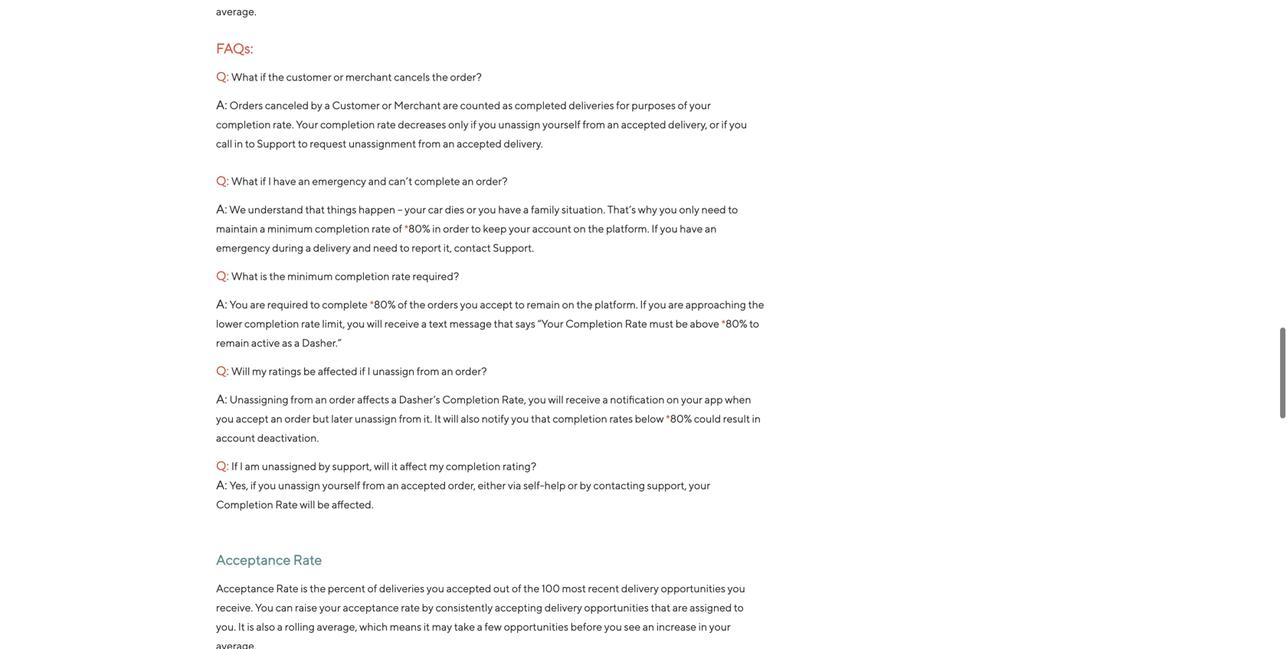Task type: describe. For each thing, give the bounding box(es) containing it.
required?
[[413, 270, 459, 282]]

says
[[516, 317, 536, 330]]

i inside q: will my ratings be affected if i unassign from an order?
[[367, 365, 371, 377]]

are left required
[[250, 298, 265, 311]]

your inside unassigning from an order affects a dasher's completion rate, you will receive a notification on your app when you accept an order but later unassign from it. it will also notify you that completion rates below
[[681, 393, 703, 406]]

my inside q: will my ratings be affected if i unassign from an order?
[[252, 365, 267, 377]]

cancels
[[394, 70, 430, 83]]

* down can't
[[404, 222, 409, 235]]

unassigned
[[262, 460, 317, 472]]

in inside acceptance rate is the percent of deliveries you accepted out of the 100 most recent delivery opportunities you receive. you can raise your acceptance rate by consistently accepting delivery opportunities that are assigned to you. it is also a rolling average, which means it may take a few opportunities before you see an increase in your average.
[[699, 620, 707, 633]]

required
[[267, 298, 308, 311]]

accepted down purposes
[[621, 118, 666, 131]]

via
[[508, 479, 521, 491]]

80% of the orders you accept to remain on the platform. if you are approaching the lower completion rate limit, you will receive a text message that says "your completion rate must be above
[[216, 298, 765, 330]]

of inside we understand that things happen -- your car dies or you have a family situation. that's why you only need to maintain a minimum completion rate of
[[393, 222, 402, 235]]

your inside yes, if you unassign yourself from an accepted order, either via self-help or by contacting support, your completion rate will be affected.
[[689, 479, 711, 491]]

before
[[571, 620, 602, 633]]

a inside the 80% to remain active as a dasher."
[[294, 336, 300, 349]]

"your
[[538, 317, 564, 330]]

support
[[257, 137, 296, 150]]

it inside acceptance rate is the percent of deliveries you accepted out of the 100 most recent delivery opportunities you receive. you can raise your acceptance rate by consistently accepting delivery opportunities that are assigned to you. it is also a rolling average, which means it may take a few opportunities before you see an increase in your average.
[[424, 620, 430, 633]]

it.
[[424, 412, 432, 425]]

things
[[327, 203, 357, 216]]

orders
[[230, 99, 263, 111]]

or left merchant
[[382, 99, 392, 111]]

average.
[[216, 639, 257, 649]]

completion inside 80% of the orders you accept to remain on the platform. if you are approaching the lower completion rate limit, you will receive a text message that says "your completion rate must be above
[[244, 317, 299, 330]]

the inside q: what is the minimum completion rate required?
[[269, 270, 285, 282]]

canceled
[[265, 99, 309, 111]]

will inside yes, if you unassign yourself from an accepted order, either via self-help or by contacting support, your completion rate will be affected.
[[300, 498, 315, 511]]

2 horizontal spatial delivery
[[621, 582, 659, 595]]

will right it.
[[443, 412, 459, 425]]

your inside the 80% in order to keep your account on the platform. if you have an emergency during a delivery and need to report it, contact support.
[[509, 222, 530, 235]]

notify
[[482, 412, 509, 425]]

rating?
[[503, 460, 537, 472]]

decreases
[[398, 118, 446, 131]]

an inside acceptance rate is the percent of deliveries you accepted out of the 100 most recent delivery opportunities you receive. you can raise your acceptance rate by consistently accepting delivery opportunities that are assigned to you. it is also a rolling average, which means it may take a few opportunities before you see an increase in your average.
[[643, 620, 655, 633]]

rate up raise
[[293, 551, 322, 568]]

your down assigned at the bottom of the page
[[709, 620, 731, 633]]

of inside orders canceled by a customer or merchant are counted as completed deliveries for purposes of your completion rate. your completion rate decreases only if you unassign yourself from an accepted delivery, or if you call in to support to request unassignment from an accepted delivery.
[[678, 99, 688, 111]]

self-
[[523, 479, 545, 491]]

q: what is the minimum completion rate required?
[[216, 268, 461, 283]]

what for q: what if the customer or merchant cancels the order?
[[231, 70, 258, 83]]

an inside q: will my ratings be affected if i unassign from an order?
[[442, 365, 453, 377]]

we understand that things happen -- your car dies or you have a family situation. that's why you only need to maintain a minimum completion rate of
[[216, 203, 738, 235]]

that inside acceptance rate is the percent of deliveries you accepted out of the 100 most recent delivery opportunities you receive. you can raise your acceptance rate by consistently accepting delivery opportunities that are assigned to you. it is also a rolling average, which means it may take a few opportunities before you see an increase in your average.
[[651, 601, 671, 614]]

means
[[390, 620, 422, 633]]

of inside 80% of the orders you accept to remain on the platform. if you are approaching the lower completion rate limit, you will receive a text message that says "your completion rate must be above
[[398, 298, 408, 311]]

that inside 80% of the orders you accept to remain on the platform. if you are approaching the lower completion rate limit, you will receive a text message that says "your completion rate must be above
[[494, 317, 514, 330]]

receive.
[[216, 601, 253, 614]]

happen
[[359, 203, 396, 216]]

completion down the customer
[[320, 118, 375, 131]]

order? for q: what if i have an emergency and can't complete an order?
[[476, 175, 508, 187]]

or inside yes, if you unassign yourself from an accepted order, either via self-help or by contacting support, your completion rate will be affected.
[[568, 479, 578, 491]]

an up the but
[[315, 393, 327, 406]]

either
[[478, 479, 506, 491]]

1 vertical spatial order
[[329, 393, 355, 406]]

order inside the 80% in order to keep your account on the platform. if you have an emergency during a delivery and need to report it, contact support.
[[443, 222, 469, 235]]

limit,
[[322, 317, 345, 330]]

80% could result in account deactivation.
[[216, 412, 761, 444]]

are inside acceptance rate is the percent of deliveries you accepted out of the 100 most recent delivery opportunities you receive. you can raise your acceptance rate by consistently accepting delivery opportunities that are assigned to you. it is also a rolling average, which means it may take a few opportunities before you see an increase in your average.
[[673, 601, 688, 614]]

is for q:
[[260, 270, 267, 282]]

accepting
[[495, 601, 543, 614]]

why
[[638, 203, 658, 216]]

understand
[[248, 203, 303, 216]]

or inside "q: what if the customer or merchant cancels the order?"
[[334, 70, 344, 83]]

as inside the 80% to remain active as a dasher."
[[282, 336, 292, 349]]

but
[[313, 412, 329, 425]]

unassignment
[[349, 137, 416, 150]]

deliveries inside orders canceled by a customer or merchant are counted as completed deliveries for purposes of your completion rate. your completion rate decreases only if you unassign yourself from an accepted delivery, or if you call in to support to request unassignment from an accepted delivery.
[[569, 99, 614, 111]]

0 horizontal spatial is
[[247, 620, 254, 633]]

an down decreases on the left of page
[[443, 137, 455, 150]]

will right rate,
[[548, 393, 564, 406]]

for
[[616, 99, 630, 111]]

only inside orders canceled by a customer or merchant are counted as completed deliveries for purposes of your completion rate. your completion rate decreases only if you unassign yourself from an accepted delivery, or if you call in to support to request unassignment from an accepted delivery.
[[448, 118, 469, 131]]

to inside we understand that things happen -- your car dies or you have a family situation. that's why you only need to maintain a minimum completion rate of
[[728, 203, 738, 216]]

call
[[216, 137, 232, 150]]

to inside 80% of the orders you accept to remain on the platform. if you are approaching the lower completion rate limit, you will receive a text message that says "your completion rate must be above
[[515, 298, 525, 311]]

customer
[[332, 99, 380, 111]]

yourself inside orders canceled by a customer or merchant are counted as completed deliveries for purposes of your completion rate. your completion rate decreases only if you unassign yourself from an accepted delivery, or if you call in to support to request unassignment from an accepted delivery.
[[543, 118, 581, 131]]

recent
[[588, 582, 619, 595]]

below
[[635, 412, 664, 425]]

if down "counted"
[[471, 118, 477, 131]]

a inside 80% of the orders you accept to remain on the platform. if you are approaching the lower completion rate limit, you will receive a text message that says "your completion rate must be above
[[421, 317, 427, 330]]

my inside q: if i am unassigned by support, will it affect my completion rating? a:
[[429, 460, 444, 472]]

yes, if you unassign yourself from an accepted order, either via self-help or by contacting support, your completion rate will be affected.
[[216, 479, 711, 511]]

if inside q: will my ratings be affected if i unassign from an order?
[[360, 365, 365, 377]]

0 vertical spatial you
[[230, 298, 248, 311]]

accepted down "counted"
[[457, 137, 502, 150]]

orders
[[428, 298, 458, 311]]

platform. inside 80% of the orders you accept to remain on the platform. if you are approaching the lower completion rate limit, you will receive a text message that says "your completion rate must be above
[[595, 298, 638, 311]]

an inside yes, if you unassign yourself from an accepted order, either via self-help or by contacting support, your completion rate will be affected.
[[387, 479, 399, 491]]

request
[[310, 137, 347, 150]]

acceptance for acceptance rate is the percent of deliveries you accepted out of the 100 most recent delivery opportunities you receive. you can raise your acceptance rate by consistently accepting delivery opportunities that are assigned to you. it is also a rolling average, which means it may take a few opportunities before you see an increase in your average.
[[216, 582, 274, 595]]

may
[[432, 620, 452, 633]]

a: for orders canceled by a customer or merchant are counted as completed deliveries for purposes of your completion rate. your completion rate decreases only if you unassign yourself from an accepted delivery, or if you call in to support to request unassignment from an accepted delivery.
[[216, 97, 227, 112]]

can
[[276, 601, 293, 614]]

most
[[562, 582, 586, 595]]

dies
[[445, 203, 465, 216]]

delivery inside the 80% in order to keep your account on the platform. if you have an emergency during a delivery and need to report it, contact support.
[[313, 241, 351, 254]]

that's
[[608, 203, 636, 216]]

your
[[296, 118, 318, 131]]

a left notification
[[603, 393, 608, 406]]

completed
[[515, 99, 567, 111]]

accepted inside yes, if you unassign yourself from an accepted order, either via self-help or by contacting support, your completion rate will be affected.
[[401, 479, 446, 491]]

account inside the 80% in order to keep your account on the platform. if you have an emergency during a delivery and need to report it, contact support.
[[532, 222, 572, 235]]

q: for q: what if the customer or merchant cancels the order?
[[216, 69, 229, 83]]

rate inside q: what is the minimum completion rate required?
[[392, 270, 411, 282]]

rate inside orders canceled by a customer or merchant are counted as completed deliveries for purposes of your completion rate. your completion rate decreases only if you unassign yourself from an accepted delivery, or if you call in to support to request unassignment from an accepted delivery.
[[377, 118, 396, 131]]

a left family on the top of the page
[[523, 203, 529, 216]]

during
[[272, 241, 304, 254]]

* right above on the right
[[722, 317, 726, 330]]

by inside acceptance rate is the percent of deliveries you accepted out of the 100 most recent delivery opportunities you receive. you can raise your acceptance rate by consistently accepting delivery opportunities that are assigned to you. it is also a rolling average, which means it may take a few opportunities before you see an increase in your average.
[[422, 601, 434, 614]]

have inside q: what if i have an emergency and can't complete an order?
[[273, 175, 296, 187]]

completion inside we understand that things happen -- your car dies or you have a family situation. that's why you only need to maintain a minimum completion rate of
[[315, 222, 370, 235]]

emergency inside q: what if i have an emergency and can't complete an order?
[[312, 175, 366, 187]]

if inside 80% of the orders you accept to remain on the platform. if you are approaching the lower completion rate limit, you will receive a text message that says "your completion rate must be above
[[640, 298, 647, 311]]

q: for q: what is the minimum completion rate required?
[[216, 268, 229, 283]]

2 vertical spatial opportunities
[[504, 620, 569, 633]]

on inside 80% of the orders you accept to remain on the platform. if you are approaching the lower completion rate limit, you will receive a text message that says "your completion rate must be above
[[562, 298, 575, 311]]

be inside 80% of the orders you accept to remain on the platform. if you are approaching the lower completion rate limit, you will receive a text message that says "your completion rate must be above
[[676, 317, 688, 330]]

which
[[360, 620, 388, 633]]

100
[[542, 582, 560, 595]]

remain inside the 80% to remain active as a dasher."
[[216, 336, 249, 349]]

when
[[725, 393, 751, 406]]

an up dies
[[462, 175, 474, 187]]

unassign inside yes, if you unassign yourself from an accepted order, either via self-help or by contacting support, your completion rate will be affected.
[[278, 479, 320, 491]]

we
[[229, 203, 246, 216]]

completion inside unassigning from an order affects a dasher's completion rate, you will receive a notification on your app when you accept an order but later unassign from it. it will also notify you that completion rates below
[[553, 412, 608, 425]]

80% for of
[[374, 298, 396, 311]]

and inside the 80% in order to keep your account on the platform. if you have an emergency during a delivery and need to report it, contact support.
[[353, 241, 371, 254]]

assigned
[[690, 601, 732, 614]]

dasher's
[[399, 393, 440, 406]]

above
[[690, 317, 720, 330]]

app
[[705, 393, 723, 406]]

message
[[450, 317, 492, 330]]

orders canceled by a customer or merchant are counted as completed deliveries for purposes of your completion rate. your completion rate decreases only if you unassign yourself from an accepted delivery, or if you call in to support to request unassignment from an accepted delivery.
[[216, 99, 747, 150]]

completion inside unassigning from an order affects a dasher's completion rate, you will receive a notification on your app when you accept an order but later unassign from it. it will also notify you that completion rates below
[[442, 393, 500, 406]]

from inside yes, if you unassign yourself from an accepted order, either via self-help or by contacting support, your completion rate will be affected.
[[363, 479, 385, 491]]

merchant
[[394, 99, 441, 111]]

an up "deactivation."
[[271, 412, 283, 425]]

approaching
[[686, 298, 746, 311]]

q: for q: will my ratings be affected if i unassign from an order?
[[216, 363, 229, 378]]

order,
[[448, 479, 476, 491]]

ratings
[[269, 365, 301, 377]]

your up average,
[[319, 601, 341, 614]]

a left the few
[[477, 620, 483, 633]]

purposes
[[632, 99, 676, 111]]

unassigning
[[230, 393, 289, 406]]

minimum inside we understand that things happen -- your car dies or you have a family situation. that's why you only need to maintain a minimum completion rate of
[[268, 222, 313, 235]]

you inside yes, if you unassign yourself from an accepted order, either via self-help or by contacting support, your completion rate will be affected.
[[258, 479, 276, 491]]

completion inside q: if i am unassigned by support, will it affect my completion rating? a:
[[446, 460, 501, 472]]

q: what if i have an emergency and can't complete an order?
[[216, 173, 510, 188]]

lower
[[216, 317, 242, 330]]

delivery,
[[668, 118, 708, 131]]

keep
[[483, 222, 507, 235]]

completion down the 'orders'
[[216, 118, 271, 131]]

a: for unassigning from an order affects a dasher's completion rate, you will receive a notification on your app when you accept an order but later unassign from it. it will also notify you that completion rates below
[[216, 391, 230, 406]]

1 vertical spatial complete
[[322, 298, 368, 311]]

i inside q: if i am unassigned by support, will it affect my completion rating? a:
[[240, 460, 243, 472]]

unassigning from an order affects a dasher's completion rate, you will receive a notification on your app when you accept an order but later unassign from it. it will also notify you that completion rates below
[[216, 393, 751, 425]]

also inside unassigning from an order affects a dasher's completion rate, you will receive a notification on your app when you accept an order but later unassign from it. it will also notify you that completion rates below
[[461, 412, 480, 425]]

what for q: what is the minimum completion rate required?
[[231, 270, 258, 282]]

2 horizontal spatial opportunities
[[661, 582, 726, 595]]

that inside unassigning from an order affects a dasher's completion rate, you will receive a notification on your app when you accept an order but later unassign from it. it will also notify you that completion rates below
[[531, 412, 551, 425]]

acceptance rate
[[216, 551, 322, 568]]

maintain
[[216, 222, 258, 235]]

rate,
[[502, 393, 527, 406]]

active
[[251, 336, 280, 349]]

yourself inside yes, if you unassign yourself from an accepted order, either via self-help or by contacting support, your completion rate will be affected.
[[322, 479, 361, 491]]

completion inside q: what is the minimum completion rate required?
[[335, 270, 390, 282]]

of right 'out'
[[512, 582, 522, 595]]

80% for to
[[726, 317, 748, 330]]

or right delivery,
[[710, 118, 720, 131]]

rate inside 80% of the orders you accept to remain on the platform. if you are approaching the lower completion rate limit, you will receive a text message that says "your completion rate must be above
[[301, 317, 320, 330]]

will inside 80% of the orders you accept to remain on the platform. if you are approaching the lower completion rate limit, you will receive a text message that says "your completion rate must be above
[[367, 317, 382, 330]]

acceptance for acceptance rate
[[216, 551, 291, 568]]



Task type: vqa. For each thing, say whether or not it's contained in the screenshot.
support,
yes



Task type: locate. For each thing, give the bounding box(es) containing it.
2 vertical spatial on
[[667, 393, 679, 406]]

if inside yes, if you unassign yourself from an accepted order, either via self-help or by contacting support, your completion rate will be affected.
[[250, 479, 256, 491]]

yes,
[[230, 479, 248, 491]]

the inside the 80% in order to keep your account on the platform. if you have an emergency during a delivery and need to report it, contact support.
[[588, 222, 604, 235]]

1 horizontal spatial it
[[434, 412, 441, 425]]

by right unassigned
[[319, 460, 330, 472]]

what for q: what if i have an emergency and can't complete an order?
[[231, 175, 258, 187]]

0 horizontal spatial also
[[256, 620, 275, 633]]

it right you.
[[238, 620, 245, 633]]

complete
[[415, 175, 460, 187], [322, 298, 368, 311]]

a
[[325, 99, 330, 111], [523, 203, 529, 216], [260, 222, 265, 235], [306, 241, 311, 254], [421, 317, 427, 330], [294, 336, 300, 349], [391, 393, 397, 406], [603, 393, 608, 406], [277, 620, 283, 633], [477, 620, 483, 633]]

rate.
[[273, 118, 294, 131]]

1 horizontal spatial opportunities
[[584, 601, 649, 614]]

an up approaching
[[705, 222, 717, 235]]

0 horizontal spatial deliveries
[[379, 582, 425, 595]]

as inside orders canceled by a customer or merchant are counted as completed deliveries for purposes of your completion rate. your completion rate decreases only if you unassign yourself from an accepted delivery, or if you call in to support to request unassignment from an accepted delivery.
[[503, 99, 513, 111]]

0 horizontal spatial accept
[[236, 412, 269, 425]]

0 vertical spatial also
[[461, 412, 480, 425]]

1 vertical spatial need
[[373, 241, 398, 254]]

could
[[694, 412, 721, 425]]

1 vertical spatial and
[[353, 241, 371, 254]]

if right affected
[[360, 365, 365, 377]]

delivery up q: what is the minimum completion rate required?
[[313, 241, 351, 254]]

a left the customer
[[325, 99, 330, 111]]

emergency
[[312, 175, 366, 187], [216, 241, 270, 254]]

1 vertical spatial remain
[[216, 336, 249, 349]]

1 what from the top
[[231, 70, 258, 83]]

order? inside q: will my ratings be affected if i unassign from an order?
[[455, 365, 487, 377]]

order?
[[450, 70, 482, 83], [476, 175, 508, 187], [455, 365, 487, 377]]

1 vertical spatial also
[[256, 620, 275, 633]]

remain up "your
[[527, 298, 560, 311]]

only
[[448, 118, 469, 131], [679, 203, 700, 216]]

need down happen at the top of page
[[373, 241, 398, 254]]

* down q: what is the minimum completion rate required?
[[370, 298, 374, 311]]

1 horizontal spatial need
[[702, 203, 726, 216]]

car
[[428, 203, 443, 216]]

be left affected.
[[317, 498, 330, 511]]

yourself down completed
[[543, 118, 581, 131]]

support, inside yes, if you unassign yourself from an accepted order, either via self-help or by contacting support, your completion rate will be affected.
[[647, 479, 687, 491]]

see
[[624, 620, 641, 633]]

1 vertical spatial what
[[231, 175, 258, 187]]

notification
[[610, 393, 665, 406]]

0 vertical spatial remain
[[527, 298, 560, 311]]

1 vertical spatial as
[[282, 336, 292, 349]]

0 vertical spatial acceptance
[[216, 551, 291, 568]]

unassign up delivery.
[[498, 118, 541, 131]]

unassign inside q: will my ratings be affected if i unassign from an order?
[[373, 365, 415, 377]]

receive inside 80% of the orders you accept to remain on the platform. if you are approaching the lower completion rate limit, you will receive a text message that says "your completion rate must be above
[[385, 317, 419, 330]]

completion up active
[[244, 317, 299, 330]]

rate down happen at the top of page
[[372, 222, 391, 235]]

80% for in
[[409, 222, 430, 235]]

5 q: from the top
[[216, 458, 229, 473]]

2 vertical spatial delivery
[[545, 601, 582, 614]]

you.
[[216, 620, 236, 633]]

dasher."
[[302, 336, 342, 349]]

or inside we understand that things happen -- your car dies or you have a family situation. that's why you only need to maintain a minimum completion rate of
[[467, 203, 477, 216]]

1 horizontal spatial accept
[[480, 298, 513, 311]]

it
[[392, 460, 398, 472], [424, 620, 430, 633]]

4 q: from the top
[[216, 363, 229, 378]]

0 horizontal spatial need
[[373, 241, 398, 254]]

account inside 80% could result in account deactivation.
[[216, 431, 255, 444]]

1 vertical spatial support,
[[647, 479, 687, 491]]

will
[[367, 317, 382, 330], [548, 393, 564, 406], [443, 412, 459, 425], [374, 460, 390, 472], [300, 498, 315, 511]]

a: inside q: if i am unassigned by support, will it affect my completion rating? a:
[[216, 477, 227, 492]]

in inside the 80% in order to keep your account on the platform. if you have an emergency during a delivery and need to report it, contact support.
[[432, 222, 441, 235]]

0 vertical spatial and
[[368, 175, 387, 187]]

accepted
[[621, 118, 666, 131], [457, 137, 502, 150], [401, 479, 446, 491], [446, 582, 491, 595]]

0 horizontal spatial support,
[[332, 460, 372, 472]]

2 vertical spatial order
[[285, 412, 311, 425]]

q: for q: what if i have an emergency and can't complete an order?
[[216, 173, 229, 188]]

if inside q: if i am unassigned by support, will it affect my completion rating? a:
[[231, 460, 238, 472]]

1 vertical spatial is
[[301, 582, 308, 595]]

q: what if the customer or merchant cancels the order?
[[216, 69, 482, 83]]

remain down "lower"
[[216, 336, 249, 349]]

it inside acceptance rate is the percent of deliveries you accepted out of the 100 most recent delivery opportunities you receive. you can raise your acceptance rate by consistently accepting delivery opportunities that are assigned to you. it is also a rolling average, which means it may take a few opportunities before you see an increase in your average.
[[238, 620, 245, 633]]

if left approaching
[[640, 298, 647, 311]]

that inside we understand that things happen -- your car dies or you have a family situation. that's why you only need to maintain a minimum completion rate of
[[305, 203, 325, 216]]

accepted up consistently
[[446, 582, 491, 595]]

are left "counted"
[[443, 99, 458, 111]]

by inside q: if i am unassigned by support, will it affect my completion rating? a:
[[319, 460, 330, 472]]

deliveries up the acceptance
[[379, 582, 425, 595]]

2 acceptance from the top
[[216, 582, 274, 595]]

or
[[334, 70, 344, 83], [382, 99, 392, 111], [710, 118, 720, 131], [467, 203, 477, 216], [568, 479, 578, 491]]

q: for q: if i am unassigned by support, will it affect my completion rating? a:
[[216, 458, 229, 473]]

if right delivery,
[[722, 118, 728, 131]]

support,
[[332, 460, 372, 472], [647, 479, 687, 491]]

it left the may
[[424, 620, 430, 633]]

1 horizontal spatial order
[[329, 393, 355, 406]]

order
[[443, 222, 469, 235], [329, 393, 355, 406], [285, 412, 311, 425]]

0 horizontal spatial order
[[285, 412, 311, 425]]

it
[[434, 412, 441, 425], [238, 620, 245, 633]]

2 - from the left
[[400, 203, 403, 216]]

1 vertical spatial my
[[429, 460, 444, 472]]

if down why
[[652, 222, 658, 235]]

emergency inside the 80% in order to keep your account on the platform. if you have an emergency during a delivery and need to report it, contact support.
[[216, 241, 270, 254]]

3 q: from the top
[[216, 268, 229, 283]]

0 vertical spatial it
[[392, 460, 398, 472]]

2 vertical spatial if
[[231, 460, 238, 472]]

3 what from the top
[[231, 270, 258, 282]]

family
[[531, 203, 560, 216]]

have for that
[[498, 203, 521, 216]]

a: for you are required to complete
[[216, 296, 230, 311]]

be right 'ratings'
[[303, 365, 316, 377]]

1 vertical spatial on
[[562, 298, 575, 311]]

a right the affects
[[391, 393, 397, 406]]

your
[[690, 99, 711, 111], [405, 203, 426, 216], [509, 222, 530, 235], [681, 393, 703, 406], [689, 479, 711, 491], [319, 601, 341, 614], [709, 620, 731, 633]]

yourself up affected.
[[322, 479, 361, 491]]

80% inside the 80% in order to keep your account on the platform. if you have an emergency during a delivery and need to report it, contact support.
[[409, 222, 430, 235]]

affected.
[[332, 498, 374, 511]]

q: inside q: if i am unassigned by support, will it affect my completion rating? a:
[[216, 458, 229, 473]]

affect
[[400, 460, 427, 472]]

receive left notification
[[566, 393, 601, 406]]

a right during on the top left of the page
[[306, 241, 311, 254]]

increase
[[657, 620, 697, 633]]

later
[[331, 412, 353, 425]]

opportunities down accepting
[[504, 620, 569, 633]]

1 horizontal spatial also
[[461, 412, 480, 425]]

order? inside q: what if i have an emergency and can't complete an order?
[[476, 175, 508, 187]]

80% in order to keep your account on the platform. if you have an emergency during a delivery and need to report it, contact support.
[[216, 222, 717, 254]]

a: for we understand that things happen -- your car dies or you have a family situation. that's why you only need to maintain a minimum completion rate of
[[216, 201, 227, 216]]

3 a: from the top
[[216, 296, 230, 311]]

2 horizontal spatial order
[[443, 222, 469, 235]]

2 vertical spatial order?
[[455, 365, 487, 377]]

you inside the 80% in order to keep your account on the platform. if you have an emergency during a delivery and need to report it, contact support.
[[660, 222, 678, 235]]

0 vertical spatial platform.
[[606, 222, 650, 235]]

a down can
[[277, 620, 283, 633]]

0 vertical spatial account
[[532, 222, 572, 235]]

80% inside 80% of the orders you accept to remain on the platform. if you are approaching the lower completion rate limit, you will receive a text message that says "your completion rate must be above
[[374, 298, 396, 311]]

2 q: from the top
[[216, 173, 229, 188]]

2 what from the top
[[231, 175, 258, 187]]

need inside the 80% in order to keep your account on the platform. if you have an emergency during a delivery and need to report it, contact support.
[[373, 241, 398, 254]]

0 vertical spatial support,
[[332, 460, 372, 472]]

delivery down the most
[[545, 601, 582, 614]]

by right the help
[[580, 479, 592, 491]]

-
[[398, 203, 400, 216], [400, 203, 403, 216]]

0 vertical spatial have
[[273, 175, 296, 187]]

acceptance
[[216, 551, 291, 568], [216, 582, 274, 595]]

in inside orders canceled by a customer or merchant are counted as completed deliveries for purposes of your completion rate. your completion rate decreases only if you unassign yourself from an accepted delivery, or if you call in to support to request unassignment from an accepted delivery.
[[234, 137, 243, 150]]

and
[[368, 175, 387, 187], [353, 241, 371, 254]]

need
[[702, 203, 726, 216], [373, 241, 398, 254]]

by up your
[[311, 99, 323, 111]]

in down car
[[432, 222, 441, 235]]

are inside orders canceled by a customer or merchant are counted as completed deliveries for purposes of your completion rate. your completion rate decreases only if you unassign yourself from an accepted delivery, or if you call in to support to request unassignment from an accepted delivery.
[[443, 99, 458, 111]]

completion down the things
[[315, 222, 370, 235]]

0 vertical spatial completion
[[566, 317, 623, 330]]

deactivation.
[[257, 431, 319, 444]]

completion down yes,
[[216, 498, 273, 511]]

an down for
[[608, 118, 619, 131]]

1 vertical spatial minimum
[[288, 270, 333, 282]]

i up understand
[[268, 175, 271, 187]]

account
[[532, 222, 572, 235], [216, 431, 255, 444]]

* right below
[[666, 412, 670, 425]]

acceptance inside acceptance rate is the percent of deliveries you accepted out of the 100 most recent delivery opportunities you receive. you can raise your acceptance rate by consistently accepting delivery opportunities that are assigned to you. it is also a rolling average, which means it may take a few opportunities before you see an increase in your average.
[[216, 582, 274, 595]]

5 a: from the top
[[216, 477, 227, 492]]

unassign inside unassigning from an order affects a dasher's completion rate, you will receive a notification on your app when you accept an order but later unassign from it. it will also notify you that completion rates below
[[355, 412, 397, 425]]

i inside q: what if i have an emergency and can't complete an order?
[[268, 175, 271, 187]]

by inside orders canceled by a customer or merchant are counted as completed deliveries for purposes of your completion rate. your completion rate decreases only if you unassign yourself from an accepted delivery, or if you call in to support to request unassignment from an accepted delivery.
[[311, 99, 323, 111]]

rate inside we understand that things happen -- your car dies or you have a family situation. that's why you only need to maintain a minimum completion rate of
[[372, 222, 391, 235]]

are
[[443, 99, 458, 111], [250, 298, 265, 311], [669, 298, 684, 311], [673, 601, 688, 614]]

1 vertical spatial deliveries
[[379, 582, 425, 595]]

my
[[252, 365, 267, 377], [429, 460, 444, 472]]

80% for could
[[670, 412, 692, 425]]

yourself
[[543, 118, 581, 131], [322, 479, 361, 491]]

or right dies
[[467, 203, 477, 216]]

rates
[[610, 412, 633, 425]]

1 horizontal spatial emergency
[[312, 175, 366, 187]]

platform. inside the 80% in order to keep your account on the platform. if you have an emergency during a delivery and need to report it, contact support.
[[606, 222, 650, 235]]

0 vertical spatial minimum
[[268, 222, 313, 235]]

0 vertical spatial be
[[676, 317, 688, 330]]

text
[[429, 317, 448, 330]]

q: left will
[[216, 363, 229, 378]]

1 vertical spatial platform.
[[595, 298, 638, 311]]

in right result
[[752, 412, 761, 425]]

need right why
[[702, 203, 726, 216]]

1 vertical spatial only
[[679, 203, 700, 216]]

have
[[273, 175, 296, 187], [498, 203, 521, 216], [680, 222, 703, 235]]

must
[[650, 317, 674, 330]]

0 horizontal spatial as
[[282, 336, 292, 349]]

that
[[305, 203, 325, 216], [494, 317, 514, 330], [531, 412, 551, 425], [651, 601, 671, 614]]

remain inside 80% of the orders you accept to remain on the platform. if you are approaching the lower completion rate limit, you will receive a text message that says "your completion rate must be above
[[527, 298, 560, 311]]

on down situation.
[[574, 222, 586, 235]]

1 vertical spatial it
[[424, 620, 430, 633]]

in inside 80% could result in account deactivation.
[[752, 412, 761, 425]]

need inside we understand that things happen -- your car dies or you have a family situation. that's why you only need to maintain a minimum completion rate of
[[702, 203, 726, 216]]

2 vertical spatial i
[[240, 460, 243, 472]]

account up am at the left bottom
[[216, 431, 255, 444]]

by
[[311, 99, 323, 111], [319, 460, 330, 472], [580, 479, 592, 491], [422, 601, 434, 614]]

accepted inside acceptance rate is the percent of deliveries you accepted out of the 100 most recent delivery opportunities you receive. you can raise your acceptance rate by consistently accepting delivery opportunities that are assigned to you. it is also a rolling average, which means it may take a few opportunities before you see an increase in your average.
[[446, 582, 491, 595]]

an
[[608, 118, 619, 131], [443, 137, 455, 150], [298, 175, 310, 187], [462, 175, 474, 187], [705, 222, 717, 235], [442, 365, 453, 377], [315, 393, 327, 406], [271, 412, 283, 425], [387, 479, 399, 491], [643, 620, 655, 633]]

support.
[[493, 241, 534, 254]]

accept inside 80% of the orders you accept to remain on the platform. if you are approaching the lower completion rate limit, you will receive a text message that says "your completion rate must be above
[[480, 298, 513, 311]]

and up q: what is the minimum completion rate required?
[[353, 241, 371, 254]]

an up understand
[[298, 175, 310, 187]]

0 vertical spatial order
[[443, 222, 469, 235]]

an right see
[[643, 620, 655, 633]]

what inside "q: what if the customer or merchant cancels the order?"
[[231, 70, 258, 83]]

complete up limit,
[[322, 298, 368, 311]]

1 vertical spatial receive
[[566, 393, 601, 406]]

from
[[583, 118, 606, 131], [418, 137, 441, 150], [417, 365, 440, 377], [291, 393, 313, 406], [399, 412, 422, 425], [363, 479, 385, 491]]

unassign down the affects
[[355, 412, 397, 425]]

support, up affected.
[[332, 460, 372, 472]]

1 acceptance from the top
[[216, 551, 291, 568]]

to inside acceptance rate is the percent of deliveries you accepted out of the 100 most recent delivery opportunities you receive. you can raise your acceptance rate by consistently accepting delivery opportunities that are assigned to you. it is also a rolling average, which means it may take a few opportunities before you see an increase in your average.
[[734, 601, 744, 614]]

acceptance
[[343, 601, 399, 614]]

in down assigned at the bottom of the page
[[699, 620, 707, 633]]

unassign inside orders canceled by a customer or merchant are counted as completed deliveries for purposes of your completion rate. your completion rate decreases only if you unassign yourself from an accepted delivery, or if you call in to support to request unassignment from an accepted delivery.
[[498, 118, 541, 131]]

0 horizontal spatial emergency
[[216, 241, 270, 254]]

only right why
[[679, 203, 700, 216]]

1 vertical spatial yourself
[[322, 479, 361, 491]]

1 horizontal spatial support,
[[647, 479, 687, 491]]

it inside q: if i am unassigned by support, will it affect my completion rating? a:
[[392, 460, 398, 472]]

order? up unassigning from an order affects a dasher's completion rate, you will receive a notification on your app when you accept an order but later unassign from it. it will also notify you that completion rates below
[[455, 365, 487, 377]]

0 horizontal spatial i
[[240, 460, 243, 472]]

2 horizontal spatial have
[[680, 222, 703, 235]]

0 vertical spatial if
[[652, 222, 658, 235]]

accept up the 80% to remain active as a dasher."
[[480, 298, 513, 311]]

have for order
[[680, 222, 703, 235]]

2 a: from the top
[[216, 201, 227, 216]]

your inside orders canceled by a customer or merchant are counted as completed deliveries for purposes of your completion rate. your completion rate decreases only if you unassign yourself from an accepted delivery, or if you call in to support to request unassignment from an accepted delivery.
[[690, 99, 711, 111]]

also inside acceptance rate is the percent of deliveries you accepted out of the 100 most recent delivery opportunities you receive. you can raise your acceptance rate by consistently accepting delivery opportunities that are assigned to you. it is also a rolling average, which means it may take a few opportunities before you see an increase in your average.
[[256, 620, 275, 633]]

1 - from the left
[[398, 203, 400, 216]]

you
[[479, 118, 496, 131], [730, 118, 747, 131], [479, 203, 496, 216], [660, 203, 677, 216], [660, 222, 678, 235], [460, 298, 478, 311], [649, 298, 667, 311], [347, 317, 365, 330], [529, 393, 546, 406], [216, 412, 234, 425], [511, 412, 529, 425], [258, 479, 276, 491], [427, 582, 444, 595], [728, 582, 746, 595], [604, 620, 622, 633]]

0 horizontal spatial it
[[392, 460, 398, 472]]

1 vertical spatial account
[[216, 431, 255, 444]]

q: if i am unassigned by support, will it affect my completion rating? a:
[[216, 458, 537, 492]]

rate up unassignment at the top
[[377, 118, 396, 131]]

rate inside 80% of the orders you accept to remain on the platform. if you are approaching the lower completion rate limit, you will receive a text message that says "your completion rate must be above
[[625, 317, 648, 330]]

delivery.
[[504, 137, 543, 150]]

0 horizontal spatial receive
[[385, 317, 419, 330]]

if inside "q: what if the customer or merchant cancels the order?"
[[260, 70, 266, 83]]

1 vertical spatial i
[[367, 365, 371, 377]]

merchant
[[346, 70, 392, 83]]

1 vertical spatial accept
[[236, 412, 269, 425]]

complete inside q: what if i have an emergency and can't complete an order?
[[415, 175, 460, 187]]

can't
[[389, 175, 413, 187]]

you left can
[[255, 601, 274, 614]]

or right the help
[[568, 479, 578, 491]]

q: down call
[[216, 173, 229, 188]]

help
[[545, 479, 566, 491]]

0 vertical spatial receive
[[385, 317, 419, 330]]

your up delivery,
[[690, 99, 711, 111]]

take
[[454, 620, 475, 633]]

will
[[231, 365, 250, 377]]

delivery right recent
[[621, 582, 659, 595]]

1 horizontal spatial completion
[[442, 393, 500, 406]]

or right customer
[[334, 70, 344, 83]]

be inside q: will my ratings be affected if i unassign from an order?
[[303, 365, 316, 377]]

rate
[[377, 118, 396, 131], [372, 222, 391, 235], [392, 270, 411, 282], [301, 317, 320, 330], [401, 601, 420, 614]]

what inside q: what is the minimum completion rate required?
[[231, 270, 258, 282]]

completion inside yes, if you unassign yourself from an accepted order, either via self-help or by contacting support, your completion rate will be affected.
[[216, 498, 273, 511]]

a inside the 80% in order to keep your account on the platform. if you have an emergency during a delivery and need to report it, contact support.
[[306, 241, 311, 254]]

1 vertical spatial be
[[303, 365, 316, 377]]

to inside the 80% to remain active as a dasher."
[[750, 317, 760, 330]]

1 horizontal spatial you
[[255, 601, 274, 614]]

rate inside acceptance rate is the percent of deliveries you accepted out of the 100 most recent delivery opportunities you receive. you can raise your acceptance rate by consistently accepting delivery opportunities that are assigned to you. it is also a rolling average, which means it may take a few opportunities before you see an increase in your average.
[[401, 601, 420, 614]]

order? inside "q: what if the customer or merchant cancels the order?"
[[450, 70, 482, 83]]

0 vertical spatial only
[[448, 118, 469, 131]]

80% inside the 80% to remain active as a dasher."
[[726, 317, 748, 330]]

of
[[678, 99, 688, 111], [393, 222, 402, 235], [398, 298, 408, 311], [368, 582, 377, 595], [512, 582, 522, 595]]

0 vertical spatial on
[[574, 222, 586, 235]]

are inside 80% of the orders you accept to remain on the platform. if you are approaching the lower completion rate limit, you will receive a text message that says "your completion rate must be above
[[669, 298, 684, 311]]

is up average. at the bottom left of the page
[[247, 620, 254, 633]]

a left dasher."
[[294, 336, 300, 349]]

1 horizontal spatial as
[[503, 99, 513, 111]]

only inside we understand that things happen -- your car dies or you have a family situation. that's why you only need to maintain a minimum completion rate of
[[679, 203, 700, 216]]

will left affect
[[374, 460, 390, 472]]

of up the acceptance
[[368, 582, 377, 595]]

1 vertical spatial it
[[238, 620, 245, 633]]

on inside unassigning from an order affects a dasher's completion rate, you will receive a notification on your app when you accept an order but later unassign from it. it will also notify you that completion rates below
[[667, 393, 679, 406]]

1 a: from the top
[[216, 97, 227, 112]]

rate inside yes, if you unassign yourself from an accepted order, either via self-help or by contacting support, your completion rate will be affected.
[[275, 498, 298, 511]]

am
[[245, 460, 260, 472]]

receive inside unassigning from an order affects a dasher's completion rate, you will receive a notification on your app when you accept an order but later unassign from it. it will also notify you that completion rates below
[[566, 393, 601, 406]]

1 q: from the top
[[216, 69, 229, 83]]

faqs:
[[216, 40, 256, 56]]

remain
[[527, 298, 560, 311], [216, 336, 249, 349]]

1 horizontal spatial account
[[532, 222, 572, 235]]

0 vertical spatial complete
[[415, 175, 460, 187]]

0 horizontal spatial you
[[230, 298, 248, 311]]

opportunities down recent
[[584, 601, 649, 614]]

only down "counted"
[[448, 118, 469, 131]]

acceptance rate is the percent of deliveries you accepted out of the 100 most recent delivery opportunities you receive. you can raise your acceptance rate by consistently accepting delivery opportunities that are assigned to you. it is also a rolling average, which means it may take a few opportunities before you see an increase in your average.
[[216, 582, 746, 649]]

0 horizontal spatial be
[[303, 365, 316, 377]]

if left am at the left bottom
[[231, 460, 238, 472]]

80% left could
[[670, 412, 692, 425]]

i up the affects
[[367, 365, 371, 377]]

is for acceptance
[[301, 582, 308, 595]]

as right "counted"
[[503, 99, 513, 111]]

0 vertical spatial accept
[[480, 298, 513, 311]]

2 horizontal spatial be
[[676, 317, 688, 330]]

it right it.
[[434, 412, 441, 425]]

rolling
[[285, 620, 315, 633]]

affects
[[357, 393, 389, 406]]

1 vertical spatial opportunities
[[584, 601, 649, 614]]

rate inside acceptance rate is the percent of deliveries you accepted out of the 100 most recent delivery opportunities you receive. you can raise your acceptance rate by consistently accepting delivery opportunities that are assigned to you. it is also a rolling average, which means it may take a few opportunities before you see an increase in your average.
[[276, 582, 299, 595]]

1 horizontal spatial have
[[498, 203, 521, 216]]

unassign up the affects
[[373, 365, 415, 377]]

order up "deactivation."
[[285, 412, 311, 425]]

completion inside 80% of the orders you accept to remain on the platform. if you are approaching the lower completion rate limit, you will receive a text message that says "your completion rate must be above
[[566, 317, 623, 330]]

few
[[485, 620, 502, 633]]

that up increase
[[651, 601, 671, 614]]

an inside the 80% in order to keep your account on the platform. if you have an emergency during a delivery and need to report it, contact support.
[[705, 222, 717, 235]]

what up we
[[231, 175, 258, 187]]

0 vertical spatial opportunities
[[661, 582, 726, 595]]

1 horizontal spatial receive
[[566, 393, 601, 406]]

0 vertical spatial deliveries
[[569, 99, 614, 111]]

customer
[[286, 70, 332, 83]]

minimum up during on the top left of the page
[[268, 222, 313, 235]]

2 vertical spatial what
[[231, 270, 258, 282]]

0 horizontal spatial it
[[238, 620, 245, 633]]

if inside q: what if i have an emergency and can't complete an order?
[[260, 175, 266, 187]]

completion up the order,
[[446, 460, 501, 472]]

accept inside unassigning from an order affects a dasher's completion rate, you will receive a notification on your app when you accept an order but later unassign from it. it will also notify you that completion rates below
[[236, 412, 269, 425]]

0 vertical spatial i
[[268, 175, 271, 187]]

completion left rates
[[553, 412, 608, 425]]

80% inside 80% could result in account deactivation.
[[670, 412, 692, 425]]

are up increase
[[673, 601, 688, 614]]

account down family on the top of the page
[[532, 222, 572, 235]]

opportunities up assigned at the bottom of the page
[[661, 582, 726, 595]]

1 vertical spatial delivery
[[621, 582, 659, 595]]

on inside the 80% in order to keep your account on the platform. if you have an emergency during a delivery and need to report it, contact support.
[[574, 222, 586, 235]]

0 horizontal spatial complete
[[322, 298, 368, 311]]

from inside q: will my ratings be affected if i unassign from an order?
[[417, 365, 440, 377]]

2 horizontal spatial completion
[[566, 317, 623, 330]]

deliveries inside acceptance rate is the percent of deliveries you accepted out of the 100 most recent delivery opportunities you receive. you can raise your acceptance rate by consistently accepting delivery opportunities that are assigned to you. it is also a rolling average, which means it may take a few opportunities before you see an increase in your average.
[[379, 582, 425, 595]]

4 a: from the top
[[216, 391, 230, 406]]

1 horizontal spatial i
[[268, 175, 271, 187]]

to
[[245, 137, 255, 150], [298, 137, 308, 150], [728, 203, 738, 216], [471, 222, 481, 235], [400, 241, 410, 254], [310, 298, 320, 311], [515, 298, 525, 311], [750, 317, 760, 330], [734, 601, 744, 614]]

q:
[[216, 69, 229, 83], [216, 173, 229, 188], [216, 268, 229, 283], [216, 363, 229, 378], [216, 458, 229, 473]]

deliveries
[[569, 99, 614, 111], [379, 582, 425, 595]]

0 vertical spatial my
[[252, 365, 267, 377]]

1 vertical spatial emergency
[[216, 241, 270, 254]]

a down understand
[[260, 222, 265, 235]]

your left car
[[405, 203, 426, 216]]

also left rolling at bottom left
[[256, 620, 275, 633]]

1 horizontal spatial complete
[[415, 175, 460, 187]]

what inside q: what if i have an emergency and can't complete an order?
[[231, 175, 258, 187]]

0 horizontal spatial delivery
[[313, 241, 351, 254]]

0 vertical spatial as
[[503, 99, 513, 111]]

if inside the 80% in order to keep your account on the platform. if you have an emergency during a delivery and need to report it, contact support.
[[652, 222, 658, 235]]

and inside q: what if i have an emergency and can't complete an order?
[[368, 175, 387, 187]]

affected
[[318, 365, 358, 377]]

you are required to complete *
[[230, 298, 374, 311]]

situation.
[[562, 203, 606, 216]]

0 horizontal spatial my
[[252, 365, 267, 377]]

percent
[[328, 582, 366, 595]]

it,
[[444, 241, 452, 254]]

also
[[461, 412, 480, 425], [256, 620, 275, 633]]

rate down unassigned
[[275, 498, 298, 511]]

and left can't
[[368, 175, 387, 187]]

order? for q: will my ratings be affected if i unassign from an order?
[[455, 365, 487, 377]]

1 vertical spatial you
[[255, 601, 274, 614]]

1 horizontal spatial yourself
[[543, 118, 581, 131]]

1 vertical spatial order?
[[476, 175, 508, 187]]

1 horizontal spatial only
[[679, 203, 700, 216]]

unassign down unassigned
[[278, 479, 320, 491]]



